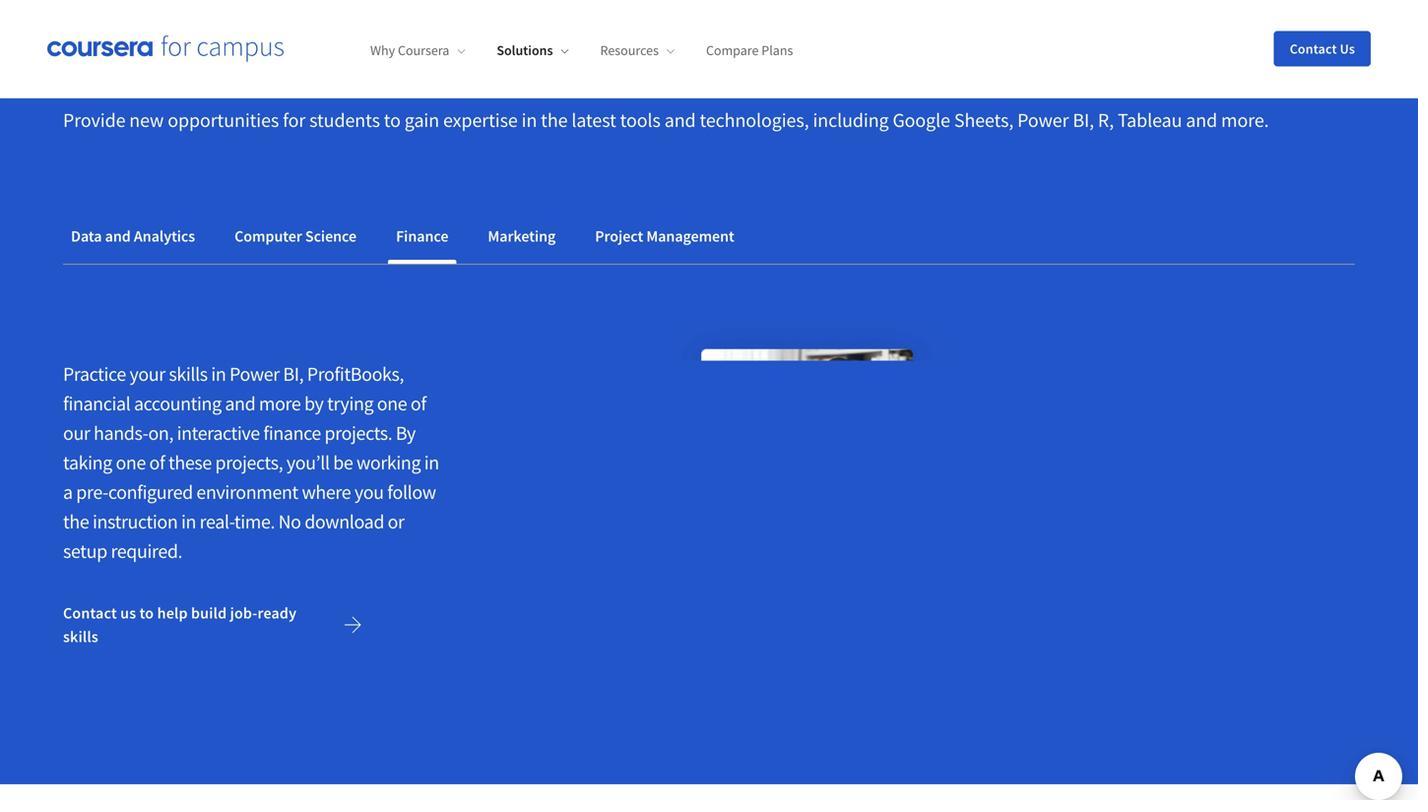 Task type: describe. For each thing, give the bounding box(es) containing it.
hands-
[[94, 421, 148, 446]]

contact us
[[1290, 40, 1355, 58]]

0 horizontal spatial of
[[149, 451, 165, 475]]

technologies,
[[700, 108, 809, 133]]

including
[[813, 108, 889, 133]]

bi, inside the practice your skills in power bi, profitbooks, financial accounting and more by trying one of our hands-on, interactive finance projects. by taking one of these projects, you'll be working in a pre-configured environment where you follow the instruction in real-time. no download or setup required.
[[283, 362, 304, 387]]

google
[[893, 108, 950, 133]]

tableau
[[1118, 108, 1182, 133]]

why
[[370, 42, 395, 59]]

1 vertical spatial one
[[116, 451, 146, 475]]

plans
[[762, 42, 793, 59]]

gain
[[405, 108, 439, 133]]

computer
[[235, 227, 302, 246]]

content tabs tab list
[[63, 213, 1355, 264]]

build
[[191, 604, 227, 624]]

solutions link
[[497, 42, 569, 59]]

guided
[[63, 0, 196, 33]]

taking
[[63, 451, 112, 475]]

and left technologies,
[[665, 108, 696, 133]]

required.
[[111, 539, 182, 564]]

and left more.
[[1186, 108, 1217, 133]]

in right expertise
[[522, 108, 537, 133]]

latest
[[572, 108, 616, 133]]

why coursera
[[370, 42, 449, 59]]

a
[[63, 480, 73, 505]]

financial
[[63, 392, 130, 416]]

data and analytics
[[71, 227, 195, 246]]

why coursera link
[[370, 42, 465, 59]]

on,
[[148, 421, 173, 446]]

contact for contact us to help build job-ready skills
[[63, 604, 117, 624]]

across
[[1096, 0, 1214, 33]]

practice
[[63, 362, 126, 387]]

and inside "button"
[[105, 227, 131, 246]]

finance button
[[388, 213, 456, 260]]

to inside "contact us to help build job-ready skills"
[[139, 604, 154, 624]]

pre-
[[76, 480, 108, 505]]

sheets,
[[954, 108, 1014, 133]]

projects,
[[215, 451, 283, 475]]

these
[[168, 451, 212, 475]]

contact us button
[[1274, 31, 1371, 66]]

by
[[396, 421, 416, 446]]

1,000+
[[1223, 0, 1345, 33]]

0 vertical spatial bi,
[[1073, 108, 1094, 133]]

practice your skills in power bi, profitbooks, financial accounting and more by trying one of our hands-on, interactive finance projects. by taking one of these projects, you'll be working in a pre-configured environment where you follow the instruction in real-time. no download or setup required.
[[63, 362, 439, 564]]

computer science
[[235, 227, 357, 246]]

us
[[120, 604, 136, 624]]

coursera
[[398, 42, 449, 59]]

expertise
[[443, 108, 518, 133]]

job-
[[230, 604, 258, 624]]

finance
[[263, 421, 321, 446]]

skills for demand
[[993, 0, 1087, 33]]

skills for ready
[[63, 628, 98, 647]]

download
[[305, 510, 384, 535]]

configured
[[108, 480, 193, 505]]

resources
[[600, 42, 659, 59]]

instruction
[[93, 510, 178, 535]]

new
[[129, 108, 164, 133]]

you
[[354, 480, 384, 505]]

coursera for campus image
[[47, 35, 284, 62]]

your
[[129, 362, 165, 387]]

real-
[[200, 510, 234, 535]]

where
[[302, 480, 351, 505]]

and inside the practice your skills in power bi, profitbooks, financial accounting and more by trying one of our hands-on, interactive finance projects. by taking one of these projects, you'll be working in a pre-configured environment where you follow the instruction in real-time. no download or setup required.
[[225, 392, 255, 416]]

trying
[[327, 392, 373, 416]]

profitbooks,
[[307, 362, 404, 387]]

contact us to help build job-ready skills link
[[63, 590, 378, 661]]

marketing
[[488, 227, 556, 246]]

by
[[304, 392, 324, 416]]

us
[[1340, 40, 1355, 58]]

be
[[333, 451, 353, 475]]

help inside guided projects help students develop in-demand skills across 1,000+ tools
[[364, 0, 446, 33]]

interactive
[[177, 421, 260, 446]]



Task type: locate. For each thing, give the bounding box(es) containing it.
resources link
[[600, 42, 675, 59]]

analytics
[[134, 227, 195, 246]]

no
[[278, 510, 301, 535]]

0 horizontal spatial tools
[[63, 30, 156, 84]]

provide
[[63, 108, 125, 133]]

0 horizontal spatial contact
[[63, 604, 117, 624]]

1 horizontal spatial the
[[541, 108, 568, 133]]

of down on,
[[149, 451, 165, 475]]

the left latest
[[541, 108, 568, 133]]

provide new opportunities for students to gain expertise in the latest tools and technologies, including google sheets, power bi, r, tableau and more.
[[63, 108, 1269, 133]]

students inside guided projects help students develop in-demand skills across 1,000+ tools
[[454, 0, 616, 33]]

2 horizontal spatial skills
[[993, 0, 1087, 33]]

0 horizontal spatial help
[[157, 604, 188, 624]]

for
[[283, 108, 306, 133]]

1 horizontal spatial to
[[384, 108, 401, 133]]

compare plans link
[[706, 42, 793, 59]]

ready
[[258, 604, 297, 624]]

in
[[522, 108, 537, 133], [211, 362, 226, 387], [424, 451, 439, 475], [181, 510, 196, 535]]

0 vertical spatial one
[[377, 392, 407, 416]]

1 vertical spatial bi,
[[283, 362, 304, 387]]

our
[[63, 421, 90, 446]]

working
[[357, 451, 421, 475]]

time.
[[234, 510, 275, 535]]

0 horizontal spatial the
[[63, 510, 89, 535]]

of up by
[[411, 392, 426, 416]]

the
[[541, 108, 568, 133], [63, 510, 89, 535]]

environment
[[196, 480, 298, 505]]

projects
[[205, 0, 355, 33]]

you'll
[[286, 451, 330, 475]]

skills inside the practice your skills in power bi, profitbooks, financial accounting and more by trying one of our hands-on, interactive finance projects. by taking one of these projects, you'll be working in a pre-configured environment where you follow the instruction in real-time. no download or setup required.
[[169, 362, 208, 387]]

contact inside 'button'
[[1290, 40, 1337, 58]]

0 horizontal spatial power
[[230, 362, 280, 387]]

develop
[[624, 0, 773, 33]]

skills
[[993, 0, 1087, 33], [169, 362, 208, 387], [63, 628, 98, 647]]

project
[[595, 227, 643, 246]]

1 horizontal spatial skills
[[169, 362, 208, 387]]

0 vertical spatial students
[[454, 0, 616, 33]]

power right sheets,
[[1018, 108, 1069, 133]]

1 vertical spatial contact
[[63, 604, 117, 624]]

students up solutions link
[[454, 0, 616, 33]]

0 vertical spatial power
[[1018, 108, 1069, 133]]

and up interactive
[[225, 392, 255, 416]]

tools right latest
[[620, 108, 661, 133]]

or
[[388, 510, 404, 535]]

help left build
[[157, 604, 188, 624]]

solutions
[[497, 42, 553, 59]]

data
[[71, 227, 102, 246]]

0 vertical spatial help
[[364, 0, 446, 33]]

0 vertical spatial tools
[[63, 30, 156, 84]]

management
[[646, 227, 735, 246]]

bi, up "more"
[[283, 362, 304, 387]]

in left real-
[[181, 510, 196, 535]]

one down hands-
[[116, 451, 146, 475]]

1 vertical spatial skills
[[169, 362, 208, 387]]

bi, left r,
[[1073, 108, 1094, 133]]

project management
[[595, 227, 735, 246]]

project management button
[[587, 213, 742, 260]]

power up "more"
[[230, 362, 280, 387]]

to left the gain
[[384, 108, 401, 133]]

the inside the practice your skills in power bi, profitbooks, financial accounting and more by trying one of our hands-on, interactive finance projects. by taking one of these projects, you'll be working in a pre-configured environment where you follow the instruction in real-time. no download or setup required.
[[63, 510, 89, 535]]

computer science button
[[227, 213, 364, 260]]

0 horizontal spatial students
[[309, 108, 380, 133]]

and
[[665, 108, 696, 133], [1186, 108, 1217, 133], [105, 227, 131, 246], [225, 392, 255, 416]]

opportunities
[[168, 108, 279, 133]]

1 horizontal spatial power
[[1018, 108, 1069, 133]]

in-
[[782, 0, 831, 33]]

in up the follow at the left of the page
[[424, 451, 439, 475]]

power inside the practice your skills in power bi, profitbooks, financial accounting and more by trying one of our hands-on, interactive finance projects. by taking one of these projects, you'll be working in a pre-configured environment where you follow the instruction in real-time. no download or setup required.
[[230, 362, 280, 387]]

help inside "contact us to help build job-ready skills"
[[157, 604, 188, 624]]

more
[[259, 392, 301, 416]]

to right us
[[139, 604, 154, 624]]

contact us to help build job-ready skills
[[63, 604, 297, 647]]

finance
[[396, 227, 449, 246]]

students
[[454, 0, 616, 33], [309, 108, 380, 133]]

contact inside "contact us to help build job-ready skills"
[[63, 604, 117, 624]]

finance course image image
[[538, 312, 1308, 706]]

1 vertical spatial help
[[157, 604, 188, 624]]

0 horizontal spatial to
[[139, 604, 154, 624]]

1 horizontal spatial of
[[411, 392, 426, 416]]

tools up the provide
[[63, 30, 156, 84]]

help up why coursera
[[364, 0, 446, 33]]

1 horizontal spatial help
[[364, 0, 446, 33]]

setup
[[63, 539, 107, 564]]

0 vertical spatial the
[[541, 108, 568, 133]]

tools inside guided projects help students develop in-demand skills across 1,000+ tools
[[63, 30, 156, 84]]

1 vertical spatial to
[[139, 604, 154, 624]]

data and analytics button
[[63, 213, 203, 260]]

to
[[384, 108, 401, 133], [139, 604, 154, 624]]

r,
[[1098, 108, 1114, 133]]

1 vertical spatial students
[[309, 108, 380, 133]]

1 horizontal spatial students
[[454, 0, 616, 33]]

1 horizontal spatial contact
[[1290, 40, 1337, 58]]

2 vertical spatial skills
[[63, 628, 98, 647]]

contact for contact us
[[1290, 40, 1337, 58]]

more.
[[1221, 108, 1269, 133]]

0 horizontal spatial bi,
[[283, 362, 304, 387]]

bi,
[[1073, 108, 1094, 133], [283, 362, 304, 387]]

tools
[[63, 30, 156, 84], [620, 108, 661, 133]]

1 vertical spatial of
[[149, 451, 165, 475]]

0 vertical spatial of
[[411, 392, 426, 416]]

0 vertical spatial skills
[[993, 0, 1087, 33]]

skills inside guided projects help students develop in-demand skills across 1,000+ tools
[[993, 0, 1087, 33]]

1 horizontal spatial tools
[[620, 108, 661, 133]]

1 vertical spatial tools
[[620, 108, 661, 133]]

1 vertical spatial power
[[230, 362, 280, 387]]

science
[[305, 227, 357, 246]]

follow
[[387, 480, 436, 505]]

help
[[364, 0, 446, 33], [157, 604, 188, 624]]

students right for
[[309, 108, 380, 133]]

1 horizontal spatial bi,
[[1073, 108, 1094, 133]]

the down a
[[63, 510, 89, 535]]

one
[[377, 392, 407, 416], [116, 451, 146, 475]]

compare
[[706, 42, 759, 59]]

demand
[[831, 0, 984, 33]]

compare plans
[[706, 42, 793, 59]]

of
[[411, 392, 426, 416], [149, 451, 165, 475]]

guided projects help students develop in-demand skills across 1,000+ tools
[[63, 0, 1345, 84]]

0 vertical spatial contact
[[1290, 40, 1337, 58]]

0 horizontal spatial one
[[116, 451, 146, 475]]

0 horizontal spatial skills
[[63, 628, 98, 647]]

skills inside "contact us to help build job-ready skills"
[[63, 628, 98, 647]]

1 vertical spatial the
[[63, 510, 89, 535]]

accounting
[[134, 392, 221, 416]]

1 horizontal spatial one
[[377, 392, 407, 416]]

in up accounting
[[211, 362, 226, 387]]

power
[[1018, 108, 1069, 133], [230, 362, 280, 387]]

one up by
[[377, 392, 407, 416]]

projects.
[[325, 421, 392, 446]]

marketing button
[[480, 213, 564, 260]]

and right data
[[105, 227, 131, 246]]

contact
[[1290, 40, 1337, 58], [63, 604, 117, 624]]

0 vertical spatial to
[[384, 108, 401, 133]]



Task type: vqa. For each thing, say whether or not it's contained in the screenshot.
middle skills
yes



